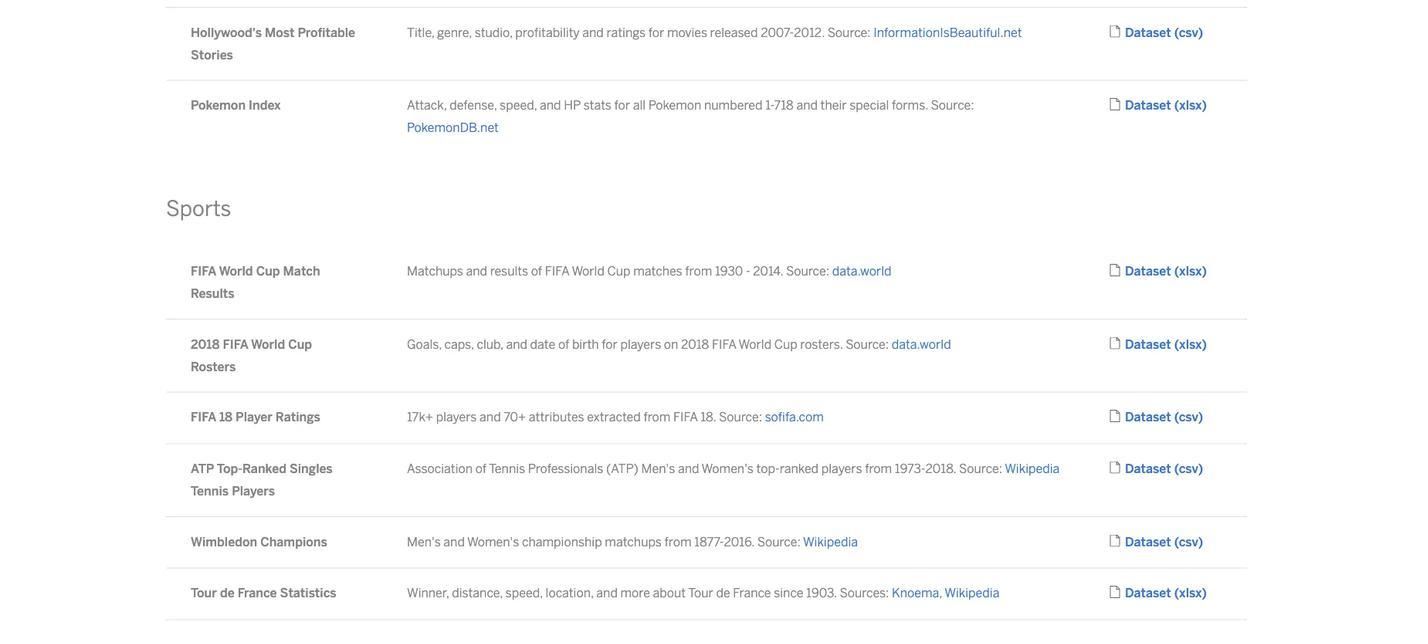 Task type: locate. For each thing, give the bounding box(es) containing it.
tennis
[[489, 462, 525, 477], [191, 484, 229, 499]]

top-
[[757, 462, 780, 477]]

2014.
[[753, 264, 784, 279]]

xlsx
[[1180, 98, 1202, 113], [1180, 264, 1202, 279], [1180, 337, 1202, 352], [1180, 586, 1202, 601]]

from
[[685, 264, 712, 279], [644, 410, 671, 425], [865, 462, 892, 477], [665, 535, 692, 550]]

france
[[238, 586, 277, 601], [733, 586, 771, 601]]

1 xlsx from the top
[[1180, 98, 1202, 113]]

matches
[[634, 264, 683, 279]]

( for association of tennis professionals (atp) men's and women's top-ranked players from 1973-2018. source: wikipedia
[[1175, 462, 1179, 477]]

tennis down the atp
[[191, 484, 229, 499]]

2 vertical spatial wikipedia link
[[945, 586, 1000, 601]]

fifa up 'rosters'
[[223, 337, 248, 352]]

dataset for attack, defense, speed, and hp stats for all pokemon numbered 1-718 and their special forms. source: pokemondb.net
[[1125, 98, 1172, 113]]

1 horizontal spatial tour
[[689, 586, 714, 601]]

8 ( from the top
[[1175, 586, 1180, 601]]

cup left match
[[256, 264, 280, 279]]

2 dataset from the top
[[1125, 98, 1172, 113]]

) for 17k+ players and 70+ attributes extracted from fifa 18. source: sofifa.com
[[1199, 410, 1204, 425]]

0 vertical spatial wikipedia
[[1005, 462, 1060, 477]]

dataset for ,
[[1125, 586, 1172, 601]]

4 xlsx from the top
[[1180, 586, 1202, 601]]

17k+
[[407, 410, 433, 425]]

data.world
[[832, 264, 892, 279], [892, 337, 951, 352]]

fifa right results
[[545, 264, 569, 279]]

pokemon left index
[[191, 98, 246, 113]]

0 vertical spatial wikipedia link
[[1005, 462, 1060, 477]]

0 horizontal spatial wikipedia
[[803, 535, 858, 550]]

1 vertical spatial data.world link
[[892, 337, 951, 352]]

2 horizontal spatial wikipedia link
[[1005, 462, 1060, 477]]

1 horizontal spatial women's
[[702, 462, 754, 477]]

0 horizontal spatial women's
[[467, 535, 519, 550]]

de
[[220, 586, 235, 601], [716, 586, 731, 601]]

( for title, genre, studio, profitability and ratings for movies released 2007-2012. source: informationisbeautiful.net
[[1175, 25, 1179, 40]]

4 csv from the top
[[1179, 535, 1199, 550]]

de down wimbledon
[[220, 586, 235, 601]]

for right birth
[[602, 337, 618, 352]]

dataset for matchups and results of fifa world cup matches from 1930 - 2014. source: data.world
[[1125, 264, 1172, 279]]

2018 up 'rosters'
[[191, 337, 220, 352]]

results
[[490, 264, 528, 279]]

0 horizontal spatial pokemon
[[191, 98, 246, 113]]

2 xlsx from the top
[[1180, 264, 1202, 279]]

world
[[219, 264, 253, 279], [572, 264, 605, 279], [251, 337, 285, 352], [739, 337, 772, 352]]

men's up winner,
[[407, 535, 441, 550]]

speed, right defense,
[[500, 98, 537, 113]]

7 ( from the top
[[1175, 535, 1179, 550]]

women's
[[702, 462, 754, 477], [467, 535, 519, 550]]

1-
[[766, 98, 774, 113]]

2 csv from the top
[[1179, 410, 1199, 425]]

pokemon index
[[191, 98, 281, 113]]

xlsx for matchups and results of fifa world cup matches from 1930 - 2014. source: data.world
[[1180, 264, 1202, 279]]

18.
[[701, 410, 716, 425]]

0 horizontal spatial tour
[[191, 586, 217, 601]]

for left all
[[615, 98, 630, 113]]

dataset
[[1125, 25, 1172, 40], [1125, 98, 1172, 113], [1125, 264, 1172, 279], [1125, 337, 1172, 352], [1125, 410, 1172, 425], [1125, 462, 1172, 477], [1125, 535, 1172, 550], [1125, 586, 1172, 601]]

men's right (atp)
[[642, 462, 675, 477]]

sports
[[166, 196, 231, 222]]

1 horizontal spatial men's
[[642, 462, 675, 477]]

fifa 18 player ratings
[[191, 410, 320, 425]]

0 vertical spatial tennis
[[489, 462, 525, 477]]

of
[[531, 264, 542, 279], [558, 337, 570, 352], [476, 462, 487, 477]]

4 dataset ( csv ) from the top
[[1125, 535, 1204, 550]]

1 dataset from the top
[[1125, 25, 1172, 40]]

world up 'results'
[[219, 264, 253, 279]]

4 ( from the top
[[1175, 337, 1180, 352]]

their
[[821, 98, 847, 113]]

tour
[[191, 586, 217, 601], [689, 586, 714, 601]]

speed, inside attack, defense, speed, and hp stats for all pokemon numbered 1-718 and their special forms. source: pokemondb.net
[[500, 98, 537, 113]]

) for men's and women's championship matchups from 1877-2016. source: wikipedia
[[1199, 535, 1204, 550]]

cup down match
[[288, 337, 312, 352]]

1 vertical spatial speed,
[[506, 586, 543, 601]]

2 horizontal spatial wikipedia
[[1005, 462, 1060, 477]]

singles
[[290, 462, 333, 477]]

players left on
[[621, 337, 661, 352]]

xlsx for goals, caps, club, and date of birth for players on 2018 fifa world cup rosters. source: data.world
[[1180, 337, 1202, 352]]

fifa inside 2018 fifa world cup rosters
[[223, 337, 248, 352]]

numbered
[[704, 98, 763, 113]]

france left since on the bottom right of page
[[733, 586, 771, 601]]

world left rosters.
[[739, 337, 772, 352]]

1 horizontal spatial of
[[531, 264, 542, 279]]

for inside attack, defense, speed, and hp stats for all pokemon numbered 1-718 and their special forms. source: pokemondb.net
[[615, 98, 630, 113]]

and left 'date'
[[506, 337, 528, 352]]

wikipedia link for association of tennis professionals (atp) men's and women's top-ranked players from 1973-2018. source:
[[1005, 462, 1060, 477]]

fifa left 18 on the left bottom of the page
[[191, 410, 216, 425]]

attributes
[[529, 410, 584, 425]]

1 csv from the top
[[1179, 25, 1199, 40]]

ranked
[[243, 462, 287, 477]]

1 vertical spatial tennis
[[191, 484, 229, 499]]

0 horizontal spatial wikipedia link
[[803, 535, 858, 550]]

dataset ( xlsx ) for matchups and results of fifa world cup matches from 1930 - 2014. source: data.world
[[1125, 264, 1207, 279]]

of right association
[[476, 462, 487, 477]]

1 vertical spatial wikipedia
[[803, 535, 858, 550]]

2 2018 from the left
[[681, 337, 709, 352]]

dataset ( xlsx )
[[1125, 98, 1207, 113], [1125, 264, 1207, 279], [1125, 337, 1207, 352], [1125, 586, 1207, 601]]

wikipedia for 2018.
[[1005, 462, 1060, 477]]

women's left top-
[[702, 462, 754, 477]]

5 ( from the top
[[1175, 410, 1179, 425]]

france left statistics
[[238, 586, 277, 601]]

dataset ( xlsx ) for goals, caps, club, and date of birth for players on 2018 fifa world cup rosters. source: data.world
[[1125, 337, 1207, 352]]

5 dataset from the top
[[1125, 410, 1172, 425]]

wikipedia link for men's and women's championship matchups from 1877-2016. source:
[[803, 535, 858, 550]]

date
[[530, 337, 556, 352]]

of right 'date'
[[558, 337, 570, 352]]

rosters.
[[801, 337, 843, 352]]

1 horizontal spatial wikipedia link
[[945, 586, 1000, 601]]

4 dataset ( xlsx ) from the top
[[1125, 586, 1207, 601]]

3 xlsx from the top
[[1180, 337, 1202, 352]]

3 dataset ( csv ) from the top
[[1125, 462, 1204, 477]]

source:
[[828, 25, 871, 40], [931, 98, 975, 113], [786, 264, 830, 279], [846, 337, 889, 352], [719, 410, 762, 425], [959, 462, 1003, 477], [758, 535, 801, 550]]

0 horizontal spatial france
[[238, 586, 277, 601]]

and left hp
[[540, 98, 561, 113]]

most
[[265, 25, 295, 40]]

index
[[249, 98, 281, 113]]

1 ( from the top
[[1175, 25, 1179, 40]]

de down 1877-
[[716, 586, 731, 601]]

players right ranked
[[822, 462, 862, 477]]

( for matchups and results of fifa world cup matches from 1930 - 2014. source: data.world
[[1175, 264, 1180, 279]]

) for title, genre, studio, profitability and ratings for movies released 2007-2012. source: informationisbeautiful.net
[[1199, 25, 1204, 40]]

for
[[649, 25, 665, 40], [615, 98, 630, 113], [602, 337, 618, 352]]

dataset for 17k+ players and 70+ attributes extracted from fifa 18. source: sofifa.com
[[1125, 410, 1172, 425]]

1 horizontal spatial pokemon
[[649, 98, 702, 113]]

6 dataset from the top
[[1125, 462, 1172, 477]]

sofifa.com
[[765, 410, 824, 425]]

2 vertical spatial wikipedia
[[945, 586, 1000, 601]]

from left 1973-
[[865, 462, 892, 477]]

matchups
[[407, 264, 463, 279]]

1 horizontal spatial de
[[716, 586, 731, 601]]

source: right forms.
[[931, 98, 975, 113]]

0 vertical spatial for
[[649, 25, 665, 40]]

0 vertical spatial data.world link
[[832, 264, 892, 279]]

1 dataset ( xlsx ) from the top
[[1125, 98, 1207, 113]]

and right (atp)
[[678, 462, 699, 477]]

fifa
[[191, 264, 216, 279], [545, 264, 569, 279], [223, 337, 248, 352], [712, 337, 736, 352], [191, 410, 216, 425], [674, 410, 698, 425]]

1 vertical spatial of
[[558, 337, 570, 352]]

club,
[[477, 337, 504, 352]]

champions
[[260, 535, 327, 550]]

( for ,
[[1175, 586, 1180, 601]]

0 vertical spatial players
[[621, 337, 661, 352]]

for for ratings
[[649, 25, 665, 40]]

of right results
[[531, 264, 542, 279]]

8 dataset from the top
[[1125, 586, 1172, 601]]

0 vertical spatial of
[[531, 264, 542, 279]]

ratings
[[276, 410, 320, 425]]

for right ratings
[[649, 25, 665, 40]]

3 csv from the top
[[1179, 462, 1199, 477]]

wikipedia
[[1005, 462, 1060, 477], [803, 535, 858, 550], [945, 586, 1000, 601]]

2 pokemon from the left
[[649, 98, 702, 113]]

speed, for distance,
[[506, 586, 543, 601]]

movies
[[667, 25, 708, 40]]

data.world link
[[832, 264, 892, 279], [892, 337, 951, 352]]

4 dataset from the top
[[1125, 337, 1172, 352]]

fifa inside fifa world cup match results
[[191, 264, 216, 279]]

women's up distance,
[[467, 535, 519, 550]]

ranked
[[780, 462, 819, 477]]

1 tour from the left
[[191, 586, 217, 601]]

profitability
[[515, 25, 580, 40]]

source: right 2016.
[[758, 535, 801, 550]]

2 ( from the top
[[1175, 98, 1180, 113]]

rosters
[[191, 360, 236, 374]]

players right 17k+ at the left of the page
[[436, 410, 477, 425]]

1 vertical spatial players
[[436, 410, 477, 425]]

and left ratings
[[583, 25, 604, 40]]

cup inside 2018 fifa world cup rosters
[[288, 337, 312, 352]]

from left 1877-
[[665, 535, 692, 550]]

7 dataset from the top
[[1125, 535, 1172, 550]]

6 ( from the top
[[1175, 462, 1179, 477]]

men's
[[642, 462, 675, 477], [407, 535, 441, 550]]

player
[[236, 410, 273, 425]]

fifa up 'results'
[[191, 264, 216, 279]]

3 ( from the top
[[1175, 264, 1180, 279]]

cup
[[256, 264, 280, 279], [608, 264, 631, 279], [288, 337, 312, 352], [775, 337, 798, 352]]

csv for title, genre, studio, profitability and ratings for movies released 2007-2012. source: informationisbeautiful.net
[[1179, 25, 1199, 40]]

world down fifa world cup match results
[[251, 337, 285, 352]]

all
[[633, 98, 646, 113]]

pokemon right all
[[649, 98, 702, 113]]

pokemondb.net link
[[407, 120, 499, 135]]

pokemon inside attack, defense, speed, and hp stats for all pokemon numbered 1-718 and their special forms. source: pokemondb.net
[[649, 98, 702, 113]]

1 horizontal spatial tennis
[[489, 462, 525, 477]]

1 horizontal spatial france
[[733, 586, 771, 601]]

pokemondb.net
[[407, 120, 499, 135]]

dataset ( csv ) for title, genre, studio, profitability and ratings for movies released 2007-2012. source: informationisbeautiful.net
[[1125, 25, 1204, 40]]

1 vertical spatial men's
[[407, 535, 441, 550]]

fifa right on
[[712, 337, 736, 352]]

wikipedia for knoema
[[945, 586, 1000, 601]]

csv for men's and women's championship matchups from 1877-2016. source: wikipedia
[[1179, 535, 1199, 550]]

0 vertical spatial speed,
[[500, 98, 537, 113]]

1 vertical spatial women's
[[467, 535, 519, 550]]

1 pokemon from the left
[[191, 98, 246, 113]]

0 horizontal spatial men's
[[407, 535, 441, 550]]

0 horizontal spatial de
[[220, 586, 235, 601]]

ratings
[[607, 25, 646, 40]]

dataset ( csv )
[[1125, 25, 1204, 40], [1125, 410, 1204, 425], [1125, 462, 1204, 477], [1125, 535, 1204, 550]]

stories
[[191, 47, 233, 62]]

2 vertical spatial of
[[476, 462, 487, 477]]

0 horizontal spatial players
[[436, 410, 477, 425]]

0 horizontal spatial tennis
[[191, 484, 229, 499]]

1877-
[[695, 535, 724, 550]]

world inside fifa world cup match results
[[219, 264, 253, 279]]

speed, left location,
[[506, 586, 543, 601]]

)
[[1199, 25, 1204, 40], [1202, 98, 1207, 113], [1202, 264, 1207, 279], [1202, 337, 1207, 352], [1199, 410, 1204, 425], [1199, 462, 1204, 477], [1199, 535, 1204, 550], [1202, 586, 1207, 601]]

1 vertical spatial for
[[615, 98, 630, 113]]

cup inside fifa world cup match results
[[256, 264, 280, 279]]

association of tennis professionals (atp) men's and women's top-ranked players from 1973-2018. source: wikipedia
[[407, 462, 1060, 477]]

tennis down the '70+'
[[489, 462, 525, 477]]

speed, for defense,
[[500, 98, 537, 113]]

sources:
[[840, 586, 889, 601]]

0 horizontal spatial 2018
[[191, 337, 220, 352]]

1 vertical spatial wikipedia link
[[803, 535, 858, 550]]

dataset ( xlsx ) for ,
[[1125, 586, 1207, 601]]

2018.
[[926, 462, 957, 477]]

forms.
[[892, 98, 928, 113]]

tour down wimbledon
[[191, 586, 217, 601]]

1 horizontal spatial 2018
[[681, 337, 709, 352]]

title,
[[407, 25, 435, 40]]

0 vertical spatial data.world
[[832, 264, 892, 279]]

informationisbeautiful.net link
[[874, 25, 1022, 40]]

2018 inside 2018 fifa world cup rosters
[[191, 337, 220, 352]]

1 dataset ( csv ) from the top
[[1125, 25, 1204, 40]]

2 horizontal spatial of
[[558, 337, 570, 352]]

2018 right on
[[681, 337, 709, 352]]

2 vertical spatial players
[[822, 462, 862, 477]]

2 dataset ( xlsx ) from the top
[[1125, 264, 1207, 279]]

2 dataset ( csv ) from the top
[[1125, 410, 1204, 425]]

from left 1930
[[685, 264, 712, 279]]

3 dataset ( xlsx ) from the top
[[1125, 337, 1207, 352]]

0 vertical spatial men's
[[642, 462, 675, 477]]

1 horizontal spatial wikipedia
[[945, 586, 1000, 601]]

csv
[[1179, 25, 1199, 40], [1179, 410, 1199, 425], [1179, 462, 1199, 477], [1179, 535, 1199, 550]]

fifa world cup match results
[[191, 264, 320, 301]]

csv for association of tennis professionals (atp) men's and women's top-ranked players from 1973-2018. source: wikipedia
[[1179, 462, 1199, 477]]

tour right about
[[689, 586, 714, 601]]

title, genre, studio, profitability and ratings for movies released 2007-2012. source: informationisbeautiful.net
[[407, 25, 1022, 40]]

3 dataset from the top
[[1125, 264, 1172, 279]]

1 2018 from the left
[[191, 337, 220, 352]]

caps,
[[445, 337, 474, 352]]

0 vertical spatial women's
[[702, 462, 754, 477]]

matchups and results of fifa world cup matches from 1930 - 2014. source: data.world
[[407, 264, 892, 279]]



Task type: describe. For each thing, give the bounding box(es) containing it.
and left the more
[[597, 586, 618, 601]]

goals, caps, club, and date of birth for players on 2018 fifa world cup rosters. source: data.world
[[407, 337, 951, 352]]

,
[[940, 586, 943, 601]]

dataset for title, genre, studio, profitability and ratings for movies released 2007-2012. source: informationisbeautiful.net
[[1125, 25, 1172, 40]]

0 horizontal spatial of
[[476, 462, 487, 477]]

-
[[746, 264, 751, 279]]

defense,
[[450, 98, 497, 113]]

) for matchups and results of fifa world cup matches from 1930 - 2014. source: data.world
[[1202, 264, 1207, 279]]

hollywood's most profitable stories
[[191, 25, 355, 62]]

( for 17k+ players and 70+ attributes extracted from fifa 18. source: sofifa.com
[[1175, 410, 1179, 425]]

xlsx for ,
[[1180, 586, 1202, 601]]

dataset ( csv ) for association of tennis professionals (atp) men's and women's top-ranked players from 1973-2018. source: wikipedia
[[1125, 462, 1204, 477]]

and left the '70+'
[[480, 410, 501, 425]]

17k+ players and 70+ attributes extracted from fifa 18. source: sofifa.com
[[407, 410, 824, 425]]

attack,
[[407, 98, 447, 113]]

from right extracted
[[644, 410, 671, 425]]

2 de from the left
[[716, 586, 731, 601]]

) for association of tennis professionals (atp) men's and women's top-ranked players from 1973-2018. source: wikipedia
[[1199, 462, 1204, 477]]

) for attack, defense, speed, and hp stats for all pokemon numbered 1-718 and their special forms. source: pokemondb.net
[[1202, 98, 1207, 113]]

goals,
[[407, 337, 442, 352]]

stats
[[584, 98, 612, 113]]

2016.
[[724, 535, 755, 550]]

results
[[191, 286, 234, 301]]

matchups
[[605, 535, 662, 550]]

source: inside attack, defense, speed, and hp stats for all pokemon numbered 1-718 and their special forms. source: pokemondb.net
[[931, 98, 975, 113]]

2018 fifa world cup rosters
[[191, 337, 312, 374]]

cup left rosters.
[[775, 337, 798, 352]]

tour de france statistics
[[191, 586, 336, 601]]

source: right 18.
[[719, 410, 762, 425]]

source: right 2012.
[[828, 25, 871, 40]]

dataset ( csv ) for men's and women's championship matchups from 1877-2016. source: wikipedia
[[1125, 535, 1204, 550]]

sofifa.com link
[[765, 410, 824, 425]]

profitable
[[298, 25, 355, 40]]

world inside 2018 fifa world cup rosters
[[251, 337, 285, 352]]

source: right 2014.
[[786, 264, 830, 279]]

on
[[664, 337, 679, 352]]

source: right rosters.
[[846, 337, 889, 352]]

dataset for goals, caps, club, and date of birth for players on 2018 fifa world cup rosters. source: data.world
[[1125, 337, 1172, 352]]

718
[[774, 98, 794, 113]]

1 france from the left
[[238, 586, 277, 601]]

) for ,
[[1202, 586, 1207, 601]]

2 horizontal spatial players
[[822, 462, 862, 477]]

2 france from the left
[[733, 586, 771, 601]]

championship
[[522, 535, 602, 550]]

atp top-ranked singles tennis players
[[191, 462, 333, 499]]

(atp)
[[606, 462, 639, 477]]

special
[[850, 98, 889, 113]]

attack, defense, speed, and hp stats for all pokemon numbered 1-718 and their special forms. source: pokemondb.net
[[407, 98, 975, 135]]

data.world link for goals, caps, club, and date of birth for players on 2018 fifa world cup rosters. source:
[[892, 337, 951, 352]]

match
[[283, 264, 320, 279]]

) for goals, caps, club, and date of birth for players on 2018 fifa world cup rosters. source: data.world
[[1202, 337, 1207, 352]]

tennis inside atp top-ranked singles tennis players
[[191, 484, 229, 499]]

dataset ( xlsx ) for attack, defense, speed, and hp stats for all pokemon numbered 1-718 and their special forms. source: pokemondb.net
[[1125, 98, 1207, 113]]

csv for 17k+ players and 70+ attributes extracted from fifa 18. source: sofifa.com
[[1179, 410, 1199, 425]]

studio,
[[475, 25, 513, 40]]

data.world link for matchups and results of fifa world cup matches from 1930 - 2014. source:
[[832, 264, 892, 279]]

2 vertical spatial for
[[602, 337, 618, 352]]

distance,
[[452, 586, 503, 601]]

informationisbeautiful.net
[[874, 25, 1022, 40]]

dataset ( csv ) for 17k+ players and 70+ attributes extracted from fifa 18. source: sofifa.com
[[1125, 410, 1204, 425]]

released
[[710, 25, 758, 40]]

( for goals, caps, club, and date of birth for players on 2018 fifa world cup rosters. source: data.world
[[1175, 337, 1180, 352]]

70+
[[504, 410, 526, 425]]

hp
[[564, 98, 581, 113]]

winner, distance, speed, location, and more about tour de france since 1903. sources: knoema , wikipedia
[[407, 586, 1000, 601]]

world left matches
[[572, 264, 605, 279]]

1903.
[[807, 586, 837, 601]]

location,
[[546, 586, 594, 601]]

atp
[[191, 462, 214, 477]]

players
[[232, 484, 275, 499]]

cup left matches
[[608, 264, 631, 279]]

18
[[219, 410, 233, 425]]

xlsx for attack, defense, speed, and hp stats for all pokemon numbered 1-718 and their special forms. source: pokemondb.net
[[1180, 98, 1202, 113]]

2 tour from the left
[[689, 586, 714, 601]]

winner,
[[407, 586, 449, 601]]

1973-
[[895, 462, 926, 477]]

more
[[621, 586, 650, 601]]

association
[[407, 462, 473, 477]]

professionals
[[528, 462, 604, 477]]

dataset for men's and women's championship matchups from 1877-2016. source: wikipedia
[[1125, 535, 1172, 550]]

2012.
[[794, 25, 825, 40]]

birth
[[572, 337, 599, 352]]

source: right the 2018.
[[959, 462, 1003, 477]]

wimbledon
[[191, 535, 257, 550]]

1 horizontal spatial players
[[621, 337, 661, 352]]

( for men's and women's championship matchups from 1877-2016. source: wikipedia
[[1175, 535, 1179, 550]]

fifa left 18.
[[674, 410, 698, 425]]

since
[[774, 586, 804, 601]]

hollywood's
[[191, 25, 262, 40]]

1930
[[715, 264, 743, 279]]

( for attack, defense, speed, and hp stats for all pokemon numbered 1-718 and their special forms. source: pokemondb.net
[[1175, 98, 1180, 113]]

and left results
[[466, 264, 487, 279]]

wimbledon champions
[[191, 535, 327, 550]]

for for stats
[[615, 98, 630, 113]]

dataset for association of tennis professionals (atp) men's and women's top-ranked players from 1973-2018. source: wikipedia
[[1125, 462, 1172, 477]]

men's and women's championship matchups from 1877-2016. source: wikipedia
[[407, 535, 858, 550]]

about
[[653, 586, 686, 601]]

and up distance,
[[444, 535, 465, 550]]

extracted
[[587, 410, 641, 425]]

top-
[[217, 462, 243, 477]]

1 vertical spatial data.world
[[892, 337, 951, 352]]

1 de from the left
[[220, 586, 235, 601]]

2007-
[[761, 25, 794, 40]]

genre,
[[437, 25, 472, 40]]

knoema link
[[892, 586, 940, 601]]

and right 718
[[797, 98, 818, 113]]

statistics
[[280, 586, 336, 601]]



Task type: vqa. For each thing, say whether or not it's contained in the screenshot.


